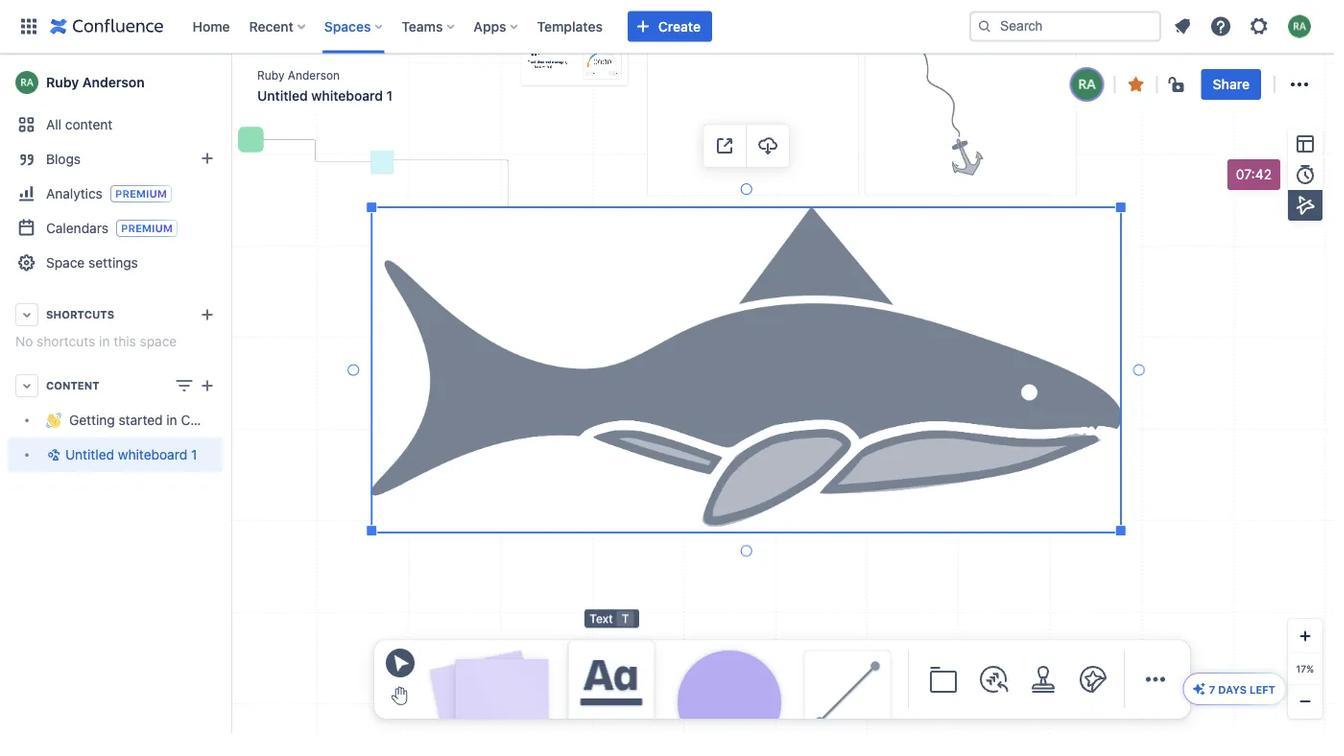 Task type: vqa. For each thing, say whether or not it's contained in the screenshot.
Global 'element'
yes



Task type: locate. For each thing, give the bounding box(es) containing it.
1 vertical spatial premium image
[[116, 220, 178, 237]]

no restrictions image
[[1167, 73, 1190, 96]]

global element
[[12, 0, 966, 53]]

more actions image
[[1289, 73, 1312, 96]]

7
[[1210, 684, 1216, 696]]

0 horizontal spatial whiteboard
[[118, 447, 187, 463]]

banner
[[0, 0, 1335, 54]]

content button
[[8, 369, 223, 403]]

anderson inside ruby anderson untitled whiteboard 1
[[288, 68, 340, 82]]

in for started
[[166, 412, 177, 428]]

0 vertical spatial whiteboard
[[311, 88, 383, 104]]

ruby anderson link
[[8, 63, 223, 102], [257, 67, 340, 83]]

confluence
[[181, 412, 252, 428]]

calendars link
[[8, 211, 223, 246]]

in for shortcuts
[[99, 334, 110, 350]]

7 days left
[[1210, 684, 1276, 696]]

1 vertical spatial untitled
[[65, 447, 114, 463]]

ruby
[[257, 68, 285, 82], [46, 74, 79, 90]]

0 horizontal spatial untitled
[[65, 447, 114, 463]]

0 vertical spatial 1
[[387, 88, 393, 104]]

0 vertical spatial premium image
[[110, 185, 172, 203]]

premium image
[[110, 185, 172, 203], [116, 220, 178, 237]]

untitled whiteboard 1
[[65, 447, 197, 463]]

blogs
[[46, 151, 81, 167]]

no shortcuts in this space
[[15, 334, 177, 350]]

in right started
[[166, 412, 177, 428]]

content
[[46, 380, 99, 392]]

ruby anderson image
[[1072, 69, 1103, 100]]

1
[[387, 88, 393, 104], [191, 447, 197, 463]]

0 horizontal spatial ruby anderson link
[[8, 63, 223, 102]]

settings
[[88, 255, 138, 271]]

anderson
[[288, 68, 340, 82], [82, 74, 145, 90]]

apps
[[474, 18, 507, 34]]

tree inside space element
[[8, 403, 252, 472]]

premium icon image
[[1192, 682, 1208, 697]]

tree
[[8, 403, 252, 472]]

create a blog image
[[196, 147, 219, 170]]

0 horizontal spatial ruby
[[46, 74, 79, 90]]

ruby inside ruby anderson untitled whiteboard 1
[[257, 68, 285, 82]]

1 horizontal spatial in
[[166, 412, 177, 428]]

1 horizontal spatial whiteboard
[[311, 88, 383, 104]]

untitled down getting
[[65, 447, 114, 463]]

premium image inside the analytics link
[[110, 185, 172, 203]]

notification icon image
[[1171, 15, 1195, 38]]

anderson up all content link
[[82, 74, 145, 90]]

Search field
[[970, 11, 1162, 42]]

tree containing getting started in confluence
[[8, 403, 252, 472]]

ruby for ruby anderson
[[46, 74, 79, 90]]

0 vertical spatial in
[[99, 334, 110, 350]]

templates link
[[532, 11, 609, 42]]

0 horizontal spatial anderson
[[82, 74, 145, 90]]

your profile and preferences image
[[1289, 15, 1312, 38]]

untitled whiteboard 1 link
[[8, 438, 223, 472]]

0 vertical spatial untitled
[[257, 88, 308, 104]]

1 horizontal spatial ruby anderson link
[[257, 67, 340, 83]]

untitled
[[257, 88, 308, 104], [65, 447, 114, 463]]

premium image down the analytics link
[[116, 220, 178, 237]]

untitled inside ruby anderson untitled whiteboard 1
[[257, 88, 308, 104]]

0 horizontal spatial 1
[[191, 447, 197, 463]]

help icon image
[[1210, 15, 1233, 38]]

1 down the "spaces" popup button
[[387, 88, 393, 104]]

ruby up all on the top left of the page
[[46, 74, 79, 90]]

space element
[[0, 54, 252, 735]]

untitled inside untitled whiteboard 1 link
[[65, 447, 114, 463]]

anderson down spaces
[[288, 68, 340, 82]]

ruby anderson link up all content link
[[8, 63, 223, 102]]

recent
[[249, 18, 294, 34]]

1 vertical spatial whiteboard
[[118, 447, 187, 463]]

ruby anderson
[[46, 74, 145, 90]]

ruby for ruby anderson untitled whiteboard 1
[[257, 68, 285, 82]]

in left this
[[99, 334, 110, 350]]

confluence image
[[50, 15, 164, 38], [50, 15, 164, 38]]

ruby inside ruby anderson link
[[46, 74, 79, 90]]

premium image up calendars link
[[110, 185, 172, 203]]

1 down confluence
[[191, 447, 197, 463]]

1 horizontal spatial anderson
[[288, 68, 340, 82]]

in
[[99, 334, 110, 350], [166, 412, 177, 428]]

add shortcut image
[[196, 303, 219, 326]]

apps button
[[468, 11, 526, 42]]

getting started in confluence
[[69, 412, 252, 428]]

ruby right collapse sidebar icon
[[257, 68, 285, 82]]

days
[[1219, 684, 1247, 696]]

1 vertical spatial 1
[[191, 447, 197, 463]]

no
[[15, 334, 33, 350]]

ruby anderson link down recent popup button
[[257, 67, 340, 83]]

recent button
[[243, 11, 313, 42]]

whiteboard
[[311, 88, 383, 104], [118, 447, 187, 463]]

anderson for ruby anderson
[[82, 74, 145, 90]]

create button
[[628, 11, 713, 42]]

analytics
[[46, 185, 103, 201]]

1 horizontal spatial untitled
[[257, 88, 308, 104]]

1 horizontal spatial 1
[[387, 88, 393, 104]]

premium image for calendars
[[116, 220, 178, 237]]

whiteboard down the "getting started in confluence"
[[118, 447, 187, 463]]

1 inside space element
[[191, 447, 197, 463]]

whiteboard down spaces
[[311, 88, 383, 104]]

untitled right collapse sidebar icon
[[257, 88, 308, 104]]

1 vertical spatial in
[[166, 412, 177, 428]]

1 horizontal spatial ruby
[[257, 68, 285, 82]]

premium image inside calendars link
[[116, 220, 178, 237]]

shortcuts
[[37, 334, 95, 350]]

anderson inside ruby anderson link
[[82, 74, 145, 90]]

0 horizontal spatial in
[[99, 334, 110, 350]]

spaces button
[[319, 11, 390, 42]]

this
[[114, 334, 136, 350]]

content
[[65, 117, 113, 133]]



Task type: describe. For each thing, give the bounding box(es) containing it.
teams
[[402, 18, 443, 34]]

left
[[1250, 684, 1276, 696]]

banner containing home
[[0, 0, 1335, 54]]

space
[[140, 334, 177, 350]]

1 inside ruby anderson untitled whiteboard 1
[[387, 88, 393, 104]]

space
[[46, 255, 85, 271]]

create
[[659, 18, 701, 34]]

7 days left button
[[1185, 674, 1286, 705]]

collapse sidebar image
[[209, 63, 252, 102]]

settings icon image
[[1248, 15, 1271, 38]]

getting started in confluence link
[[8, 403, 252, 438]]

all content
[[46, 117, 113, 133]]

whiteboard inside untitled whiteboard 1 link
[[118, 447, 187, 463]]

started
[[119, 412, 163, 428]]

ruby anderson untitled whiteboard 1
[[257, 68, 393, 104]]

space settings link
[[8, 246, 223, 280]]

shortcuts
[[46, 309, 114, 321]]

premium image for analytics
[[110, 185, 172, 203]]

space settings
[[46, 255, 138, 271]]

home link
[[187, 11, 236, 42]]

share
[[1213, 76, 1250, 92]]

analytics link
[[8, 177, 223, 211]]

shortcuts button
[[8, 298, 223, 332]]

all content link
[[8, 108, 223, 142]]

all
[[46, 117, 62, 133]]

create content image
[[196, 374, 219, 398]]

appswitcher icon image
[[17, 15, 40, 38]]

getting
[[69, 412, 115, 428]]

teams button
[[396, 11, 462, 42]]

search image
[[978, 19, 993, 34]]

home
[[193, 18, 230, 34]]

unstar image
[[1125, 73, 1148, 96]]

templates
[[537, 18, 603, 34]]

calendars
[[46, 220, 108, 236]]

share button
[[1202, 69, 1262, 100]]

anderson for ruby anderson untitled whiteboard 1
[[288, 68, 340, 82]]

blogs link
[[8, 142, 223, 177]]

change view image
[[173, 374, 196, 398]]

spaces
[[324, 18, 371, 34]]

whiteboard inside ruby anderson untitled whiteboard 1
[[311, 88, 383, 104]]



